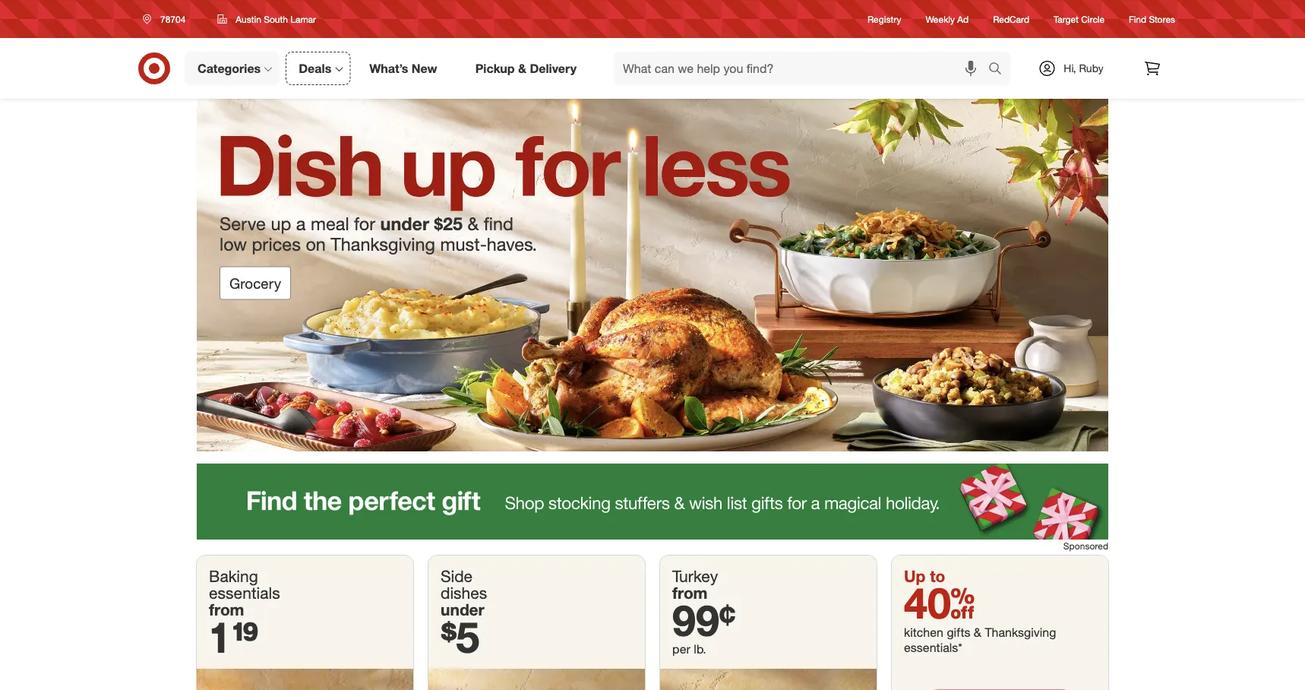 Task type: locate. For each thing, give the bounding box(es) containing it.
1 horizontal spatial &
[[518, 61, 527, 76]]

austin
[[236, 13, 261, 25]]

thanksgiving right gifts in the bottom right of the page
[[985, 625, 1057, 640]]

grocery button
[[220, 267, 291, 300]]

0 horizontal spatial under
[[380, 213, 429, 234]]

1 horizontal spatial thanksgiving
[[985, 625, 1057, 640]]

& right pickup
[[518, 61, 527, 76]]

& find low prices on thanksgiving must-haves.
[[220, 213, 538, 255]]

0 vertical spatial under
[[380, 213, 429, 234]]

meal
[[311, 213, 349, 234]]

turkey
[[673, 566, 718, 586]]

grocery
[[230, 274, 281, 292]]

under
[[380, 213, 429, 234], [441, 600, 485, 619]]

target circle
[[1054, 13, 1105, 25]]

0 vertical spatial thanksgiving
[[331, 233, 436, 255]]

weekly ad
[[926, 13, 969, 25]]

find
[[1130, 13, 1147, 25]]

per
[[673, 642, 691, 657]]

on
[[306, 233, 326, 255]]

0 horizontal spatial from
[[209, 600, 244, 619]]

ruby
[[1080, 62, 1104, 75]]

kitchen
[[905, 625, 944, 640]]

thanksgiving right on
[[331, 233, 436, 255]]

& right gifts in the bottom right of the page
[[974, 625, 982, 640]]

$25
[[434, 213, 463, 234]]

2 horizontal spatial &
[[974, 625, 982, 640]]

$5
[[441, 611, 480, 662]]

0 vertical spatial &
[[518, 61, 527, 76]]

baking
[[209, 566, 258, 586]]

find stores link
[[1130, 12, 1176, 26]]

99¢
[[673, 594, 736, 646]]

categories link
[[185, 52, 280, 85]]

1 vertical spatial under
[[441, 600, 485, 619]]

&
[[518, 61, 527, 76], [468, 213, 479, 234], [974, 625, 982, 640]]

1 horizontal spatial under
[[441, 600, 485, 619]]

from inside "baking essentials from"
[[209, 600, 244, 619]]

south
[[264, 13, 288, 25]]

dish up for less image
[[197, 99, 1109, 452]]

thanksgiving
[[331, 233, 436, 255], [985, 625, 1057, 640]]

must-
[[441, 233, 487, 255]]

1 horizontal spatial from
[[673, 583, 708, 603]]

weekly
[[926, 13, 955, 25]]

2 vertical spatial &
[[974, 625, 982, 640]]

0 horizontal spatial thanksgiving
[[331, 233, 436, 255]]

& inside kitchen gifts & thanksgiving essentials*
[[974, 625, 982, 640]]

under right for
[[380, 213, 429, 234]]

40
[[905, 577, 976, 629]]

a
[[296, 213, 306, 234]]

from
[[673, 583, 708, 603], [209, 600, 244, 619]]

1 vertical spatial thanksgiving
[[985, 625, 1057, 640]]

low
[[220, 233, 247, 255]]

78704
[[160, 13, 186, 25]]

serve up a meal for under $25
[[220, 213, 463, 234]]

what's
[[370, 61, 409, 76]]

redcard link
[[994, 12, 1030, 26]]

0 horizontal spatial &
[[468, 213, 479, 234]]

up
[[271, 213, 291, 234]]

& right $25
[[468, 213, 479, 234]]

target
[[1054, 13, 1079, 25]]

1 vertical spatial &
[[468, 213, 479, 234]]

under down side
[[441, 600, 485, 619]]



Task type: vqa. For each thing, say whether or not it's contained in the screenshot.
Video associated with Video Games Target / Video Games (4,236)
no



Task type: describe. For each thing, give the bounding box(es) containing it.
registry link
[[868, 12, 902, 26]]

ad
[[958, 13, 969, 25]]

1
[[209, 611, 231, 662]]

& inside '& find low prices on thanksgiving must-haves.'
[[468, 213, 479, 234]]

kitchen gifts & thanksgiving essentials*
[[905, 625, 1057, 655]]

hi,
[[1064, 62, 1077, 75]]

side dishes under
[[441, 566, 487, 619]]

hi, ruby
[[1064, 62, 1104, 75]]

side
[[441, 566, 473, 586]]

thanksgiving inside kitchen gifts & thanksgiving essentials*
[[985, 625, 1057, 640]]

find
[[484, 213, 514, 234]]

deals
[[299, 61, 332, 76]]

sponsored
[[1064, 540, 1109, 552]]

haves.
[[487, 233, 538, 255]]

dishes
[[441, 583, 487, 603]]

deals link
[[286, 52, 351, 85]]

stores
[[1150, 13, 1176, 25]]

baking essentials from
[[209, 566, 280, 619]]

up
[[905, 566, 926, 586]]

lb.
[[694, 642, 707, 657]]

essentials*
[[905, 640, 963, 655]]

essentials
[[209, 583, 280, 603]]

circle
[[1082, 13, 1105, 25]]

from inside turkey from
[[673, 583, 708, 603]]

pickup & delivery link
[[463, 52, 596, 85]]

78704 button
[[133, 5, 202, 33]]

find stores
[[1130, 13, 1176, 25]]

categories
[[198, 61, 261, 76]]

thanksgiving inside '& find low prices on thanksgiving must-haves.'
[[331, 233, 436, 255]]

weekly ad link
[[926, 12, 969, 26]]

per lb.
[[673, 642, 707, 657]]

pickup & delivery
[[476, 61, 577, 76]]

registry
[[868, 13, 902, 25]]

turkey from
[[673, 566, 718, 603]]

to
[[931, 566, 946, 586]]

new
[[412, 61, 438, 76]]

search
[[982, 62, 1019, 77]]

prices
[[252, 233, 301, 255]]

what's new
[[370, 61, 438, 76]]

austin south lamar
[[236, 13, 316, 25]]

redcard
[[994, 13, 1030, 25]]

19
[[231, 611, 259, 662]]

search button
[[982, 52, 1019, 88]]

target circle link
[[1054, 12, 1105, 26]]

austin south lamar button
[[208, 5, 326, 33]]

for
[[354, 213, 376, 234]]

gifts
[[947, 625, 971, 640]]

serve
[[220, 213, 266, 234]]

lamar
[[291, 13, 316, 25]]

pickup
[[476, 61, 515, 76]]

delivery
[[530, 61, 577, 76]]

up to
[[905, 566, 946, 586]]

What can we help you find? suggestions appear below search field
[[614, 52, 993, 85]]

under inside "side dishes under"
[[441, 600, 485, 619]]

advertisement region
[[197, 464, 1109, 540]]

1 19
[[209, 611, 259, 662]]

what's new link
[[357, 52, 457, 85]]



